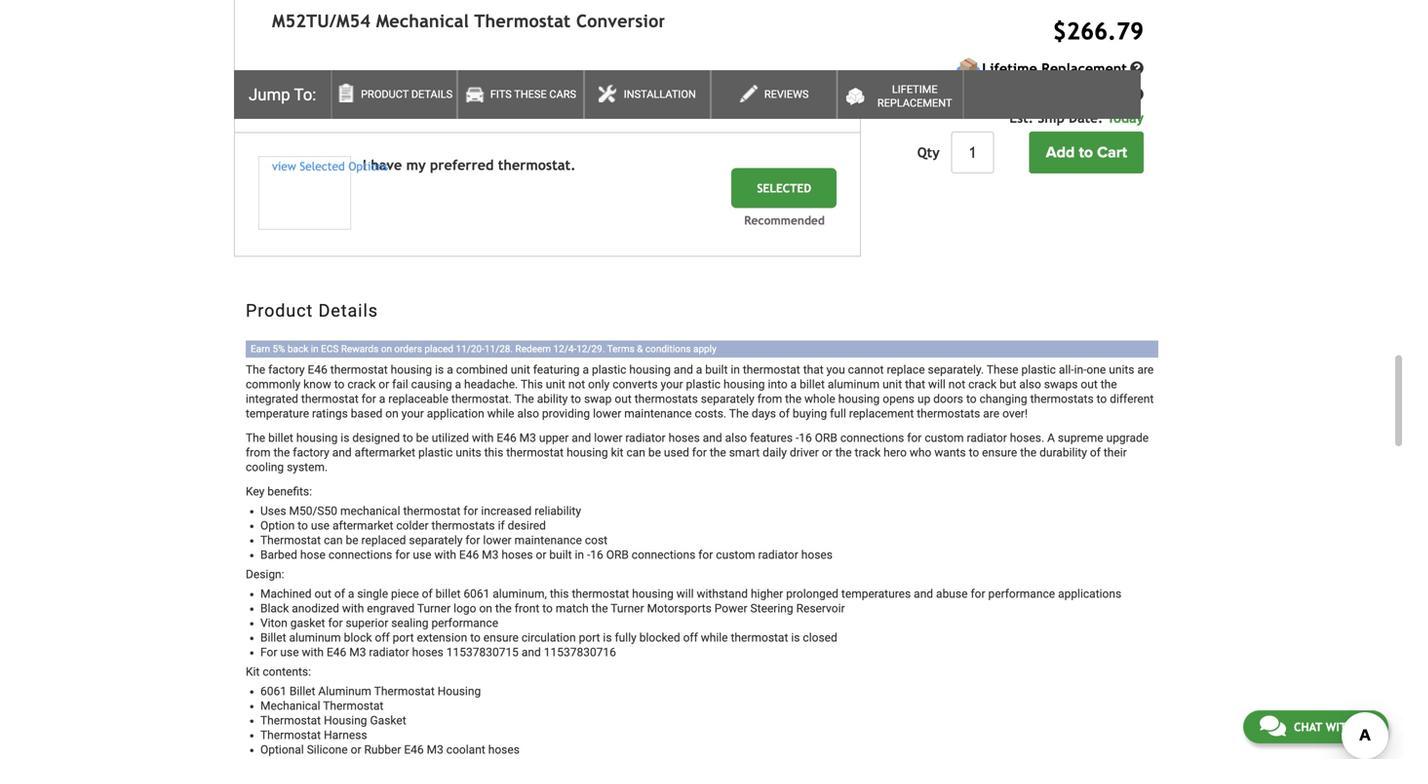 Task type: describe. For each thing, give the bounding box(es) containing it.
16 inside the billet housing is designed to be utilized with e46 m3 upper and lower radiator hoses and also features -16 orb connections for custom radiator hoses. a supreme upgrade from the factory and aftermarket plastic units this thermostat housing kit can be used for the smart daily driver or the track hero who wants to ensure the durability of their cooling system.
[[799, 431, 812, 445]]

to right 'doors'
[[967, 392, 977, 406]]

add to cart
[[1046, 143, 1128, 162]]

doors
[[934, 392, 964, 406]]

&
[[637, 343, 643, 355]]

with up superior
[[342, 602, 364, 616]]

housing left 'kit' on the bottom left
[[567, 446, 608, 460]]

1 crack from the left
[[348, 378, 376, 391]]

0 horizontal spatial use
[[280, 646, 299, 660]]

1 horizontal spatial mechanical
[[376, 11, 469, 31]]

radiator up used
[[626, 431, 666, 445]]

kit
[[246, 665, 260, 679]]

for up withstand
[[699, 548, 713, 562]]

0 horizontal spatial details
[[319, 301, 378, 321]]

utilized
[[432, 431, 469, 445]]

1 horizontal spatial unit
[[546, 378, 566, 391]]

temperatures
[[842, 587, 911, 601]]

or down desired
[[536, 548, 547, 562]]

fully
[[615, 631, 637, 645]]

lifetime replacement link
[[837, 70, 964, 119]]

radiator down block
[[369, 646, 409, 660]]

e46 right rubber on the left bottom of page
[[404, 744, 424, 757]]

the left track
[[836, 446, 852, 460]]

0 horizontal spatial unit
[[511, 363, 530, 377]]

0 horizontal spatial are
[[983, 407, 1000, 421]]

desired
[[508, 519, 546, 533]]

units inside the factory e46 thermostat housing is a combined unit featuring a plastic housing and a built in thermostat that you cannot replace separately. these plastic all-in-one units are commonly know to crack or fail causing a headache. this unit not only converts your plastic housing into a billet aluminum unit that will not crack but also swaps out the integrated thermostat for a replaceable thermostat. the ability to swap out thermostats separately from the whole housing opens up doors to changing thermostats to different temperature ratings based on your application while also providing lower maintenance costs. the days of buying full replacement thermostats are over!
[[1109, 363, 1135, 377]]

11537830715
[[447, 646, 519, 660]]

plastic up 'swaps'
[[1022, 363, 1056, 377]]

benefits:
[[268, 485, 312, 499]]

m3 left coolant
[[427, 744, 444, 757]]

optional
[[260, 744, 304, 757]]

for right used
[[692, 446, 707, 460]]

integrated
[[246, 392, 298, 406]]

us
[[1358, 721, 1372, 734]]

chat with us link
[[1243, 711, 1389, 744]]

aluminum
[[318, 685, 372, 699]]

who
[[910, 446, 932, 460]]

uses
[[260, 505, 286, 518]]

silicone
[[307, 744, 348, 757]]

radiator up higher
[[758, 548, 799, 562]]

harness
[[324, 729, 367, 743]]

0 vertical spatial on
[[381, 343, 392, 355]]

to right know
[[334, 378, 345, 391]]

hoses down extension
[[412, 646, 444, 660]]

product details link
[[331, 70, 458, 119]]

replace
[[887, 363, 925, 377]]

withstand
[[697, 587, 748, 601]]

1 turner from the left
[[417, 602, 451, 616]]

11/20-
[[456, 343, 485, 355]]

machined
[[260, 587, 312, 601]]

aftermarket inside the billet housing is designed to be utilized with e46 m3 upper and lower radiator hoses and also features -16 orb connections for custom radiator hoses. a supreme upgrade from the factory and aftermarket plastic units this thermostat housing kit can be used for the smart daily driver or the track hero who wants to ensure the durability of their cooling system.
[[355, 446, 416, 460]]

different
[[1110, 392, 1154, 406]]

availability: in stock
[[363, 24, 498, 39]]

in-
[[1074, 363, 1087, 377]]

thermostat up match
[[572, 587, 629, 601]]

date:
[[1069, 110, 1103, 126]]

plastic up only
[[592, 363, 627, 377]]

a down the apply
[[696, 363, 703, 377]]

separately inside key benefits: uses m50/s50 mechanical thermostat for increased reliability option to use aftermarket colder thermostats if desired thermostat can be replaced separately for lower maintenance cost barbed hose connections for use with e46 m3 hoses or built in -16 orb connections for custom radiator hoses design: machined out of a single piece of billet 6061 aluminum, this thermostat housing will withstand higher prolonged temperatures and abuse for performance applications black anodized with engraved turner logo on the front to match the turner motorsports power steering reservoir viton gasket for superior sealing performance billet aluminum block off port extension to ensure circulation port is fully blocked off while thermostat is closed for use with e46 m3 radiator hoses 11537830715 and 11537830716 kit contents: 6061 billet aluminum thermostat housing mechanical thermostat thermostat housing gasket thermostat harness optional silicone or rubber e46 m3 coolant hoses
[[409, 534, 463, 547]]

the down one
[[1101, 378, 1117, 391]]

replacement for this product is lifetime replacement eligible image
[[1042, 60, 1128, 77]]

a right the into
[[791, 378, 797, 391]]

replacement
[[849, 407, 914, 421]]

the right match
[[592, 602, 608, 616]]

ensure inside the billet housing is designed to be utilized with e46 m3 upper and lower radiator hoses and also features -16 orb connections for custom radiator hoses. a supreme upgrade from the factory and aftermarket plastic units this thermostat housing kit can be used for the smart daily driver or the track hero who wants to ensure the durability of their cooling system.
[[982, 446, 1018, 460]]

the down the into
[[785, 392, 802, 406]]

comments image
[[1260, 715, 1286, 738]]

radiator down over!
[[967, 431, 1007, 445]]

for up who
[[907, 431, 922, 445]]

the down "earn"
[[246, 363, 265, 377]]

this product is lifetime replacement eligible image
[[957, 57, 981, 81]]

e46 up logo
[[459, 548, 479, 562]]

fits these cars link
[[458, 70, 584, 119]]

gasket
[[370, 714, 406, 728]]

add to cart button
[[1030, 132, 1144, 174]]

266.79
[[1067, 17, 1144, 45]]

hoses inside the billet housing is designed to be utilized with e46 m3 upper and lower radiator hoses and also features -16 orb connections for custom radiator hoses. a supreme upgrade from the factory and aftermarket plastic units this thermostat housing kit can be used for the smart daily driver or the track hero who wants to ensure the durability of their cooling system.
[[669, 431, 700, 445]]

this product is lifetime replacement eligible image
[[363, 84, 387, 109]]

replaceable
[[388, 392, 449, 406]]

and right the upper
[[572, 431, 591, 445]]

0 horizontal spatial these
[[514, 88, 547, 100]]

all-
[[1059, 363, 1074, 377]]

5%
[[273, 343, 285, 355]]

ability
[[537, 392, 568, 406]]

the left smart
[[710, 446, 726, 460]]

and down circulation
[[522, 646, 541, 660]]

i
[[363, 157, 367, 173]]

in inside key benefits: uses m50/s50 mechanical thermostat for increased reliability option to use aftermarket colder thermostats if desired thermostat can be replaced separately for lower maintenance cost barbed hose connections for use with e46 m3 hoses or built in -16 orb connections for custom radiator hoses design: machined out of a single piece of billet 6061 aluminum, this thermostat housing will withstand higher prolonged temperatures and abuse for performance applications black anodized with engraved turner logo on the front to match the turner motorsports power steering reservoir viton gasket for superior sealing performance billet aluminum block off port extension to ensure circulation port is fully blocked off while thermostat is closed for use with e46 m3 radiator hoses 11537830715 and 11537830716 kit contents: 6061 billet aluminum thermostat housing mechanical thermostat thermostat housing gasket thermostat harness optional silicone or rubber e46 m3 coolant hoses
[[575, 548, 584, 562]]

extension
[[417, 631, 467, 645]]

hero
[[884, 446, 907, 460]]

e46 inside the factory e46 thermostat housing is a combined unit featuring a plastic housing and a built in thermostat that you cannot replace separately. these plastic all-in-one units are commonly know to crack or fail causing a headache. this unit not only converts your plastic housing into a billet aluminum unit that will not crack but also swaps out the integrated thermostat for a replaceable thermostat. the ability to swap out thermostats separately from the whole housing opens up doors to changing thermostats to different temperature ratings based on your application while also providing lower maintenance costs. the days of buying full replacement thermostats are over!
[[308, 363, 328, 377]]

to up "11537830715"
[[470, 631, 481, 645]]

0 vertical spatial use
[[311, 519, 330, 533]]

0 vertical spatial 6061
[[464, 587, 490, 601]]

reviews link
[[711, 70, 837, 119]]

can inside key benefits: uses m50/s50 mechanical thermostat for increased reliability option to use aftermarket colder thermostats if desired thermostat can be replaced separately for lower maintenance cost barbed hose connections for use with e46 m3 hoses or built in -16 orb connections for custom radiator hoses design: machined out of a single piece of billet 6061 aluminum, this thermostat housing will withstand higher prolonged temperatures and abuse for performance applications black anodized with engraved turner logo on the front to match the turner motorsports power steering reservoir viton gasket for superior sealing performance billet aluminum block off port extension to ensure circulation port is fully blocked off while thermostat is closed for use with e46 m3 radiator hoses 11537830715 and 11537830716 kit contents: 6061 billet aluminum thermostat housing mechanical thermostat thermostat housing gasket thermostat harness optional silicone or rubber e46 m3 coolant hoses
[[324, 534, 343, 547]]

m50/s50
[[289, 505, 337, 518]]

units inside the billet housing is designed to be utilized with e46 m3 upper and lower radiator hoses and also features -16 orb connections for custom radiator hoses. a supreme upgrade from the factory and aftermarket plastic units this thermostat housing kit can be used for the smart daily driver or the track hero who wants to ensure the durability of their cooling system.
[[456, 446, 482, 460]]

lifetime inside lifetime replacement
[[892, 83, 938, 96]]

question circle image up today
[[1130, 88, 1144, 101]]

one
[[1087, 363, 1106, 377]]

i have my preferred thermostat.
[[363, 157, 576, 173]]

this inside the billet housing is designed to be utilized with e46 m3 upper and lower radiator hoses and also features -16 orb connections for custom radiator hoses. a supreme upgrade from the factory and aftermarket plastic units this thermostat housing kit can be used for the smart daily driver or the track hero who wants to ensure the durability of their cooling system.
[[484, 446, 504, 460]]

thermostat down rewards
[[330, 363, 388, 377]]

1 vertical spatial also
[[517, 407, 539, 421]]

up
[[918, 392, 931, 406]]

lower inside the billet housing is designed to be utilized with e46 m3 upper and lower radiator hoses and also features -16 orb connections for custom radiator hoses. a supreme upgrade from the factory and aftermarket plastic units this thermostat housing kit can be used for the smart daily driver or the track hero who wants to ensure the durability of their cooling system.
[[594, 431, 623, 445]]

thermostats down 'swaps'
[[1031, 392, 1094, 406]]

orders
[[394, 343, 422, 355]]

viton
[[260, 617, 288, 630]]

with left us
[[1326, 721, 1355, 734]]

thermostat up the into
[[743, 363, 801, 377]]

thermostat down steering
[[731, 631, 788, 645]]

housing up fail
[[391, 363, 432, 377]]

0 vertical spatial housing
[[438, 685, 481, 699]]

12/4-
[[553, 343, 577, 355]]

swap
[[584, 392, 612, 406]]

question circle image for this product is lifetime replacement eligible image
[[1130, 61, 1144, 75]]

to right wants
[[969, 446, 979, 460]]

reservoir
[[796, 602, 845, 616]]

the up cooling
[[274, 446, 290, 460]]

1 horizontal spatial billet
[[290, 685, 315, 699]]

housing up full
[[839, 392, 880, 406]]

2 horizontal spatial also
[[1020, 378, 1042, 391]]

0 vertical spatial product details
[[361, 88, 453, 100]]

reviews
[[765, 88, 809, 100]]

blocked
[[640, 631, 680, 645]]

applications
[[1058, 587, 1122, 601]]

of up anodized
[[334, 587, 345, 601]]

m3 down block
[[349, 646, 366, 660]]

a up causing a
[[447, 363, 453, 377]]

0 horizontal spatial connections
[[329, 548, 392, 562]]

2 crack from the left
[[969, 378, 997, 391]]

0 horizontal spatial in
[[311, 343, 319, 355]]

installation link
[[584, 70, 711, 119]]

back
[[288, 343, 308, 355]]

hoses.
[[1010, 431, 1045, 445]]

or inside the factory e46 thermostat housing is a combined unit featuring a plastic housing and a built in thermostat that you cannot replace separately. these plastic all-in-one units are commonly know to crack or fail causing a headache. this unit not only converts your plastic housing into a billet aluminum unit that will not crack but also swaps out the integrated thermostat for a replaceable thermostat. the ability to swap out thermostats separately from the whole housing opens up doors to changing thermostats to different temperature ratings based on your application while also providing lower maintenance costs. the days of buying full replacement thermostats are over!
[[379, 378, 389, 391]]

my
[[406, 157, 426, 173]]

costs.
[[695, 407, 727, 421]]

of right piece
[[422, 587, 433, 601]]

aluminum,
[[493, 587, 547, 601]]

piece
[[391, 587, 419, 601]]

m3 inside the billet housing is designed to be utilized with e46 m3 upper and lower radiator hoses and also features -16 orb connections for custom radiator hoses. a supreme upgrade from the factory and aftermarket plastic units this thermostat housing kit can be used for the smart daily driver or the track hero who wants to ensure the durability of their cooling system.
[[520, 431, 536, 445]]

built inside key benefits: uses m50/s50 mechanical thermostat for increased reliability option to use aftermarket colder thermostats if desired thermostat can be replaced separately for lower maintenance cost barbed hose connections for use with e46 m3 hoses or built in -16 orb connections for custom radiator hoses design: machined out of a single piece of billet 6061 aluminum, this thermostat housing will withstand higher prolonged temperatures and abuse for performance applications black anodized with engraved turner logo on the front to match the turner motorsports power steering reservoir viton gasket for superior sealing performance billet aluminum block off port extension to ensure circulation port is fully blocked off while thermostat is closed for use with e46 m3 radiator hoses 11537830715 and 11537830716 kit contents: 6061 billet aluminum thermostat housing mechanical thermostat thermostat housing gasket thermostat harness optional silicone or rubber e46 m3 coolant hoses
[[550, 548, 572, 562]]

0 vertical spatial billet
[[260, 631, 286, 645]]

on inside key benefits: uses m50/s50 mechanical thermostat for increased reliability option to use aftermarket colder thermostats if desired thermostat can be replaced separately for lower maintenance cost barbed hose connections for use with e46 m3 hoses or built in -16 orb connections for custom radiator hoses design: machined out of a single piece of billet 6061 aluminum, this thermostat housing will withstand higher prolonged temperatures and abuse for performance applications black anodized with engraved turner logo on the front to match the turner motorsports power steering reservoir viton gasket for superior sealing performance billet aluminum block off port extension to ensure circulation port is fully blocked off while thermostat is closed for use with e46 m3 radiator hoses 11537830715 and 11537830716 kit contents: 6061 billet aluminum thermostat housing mechanical thermostat thermostat housing gasket thermostat harness optional silicone or rubber e46 m3 coolant hoses
[[479, 602, 492, 616]]

supreme
[[1058, 431, 1104, 445]]

for left increased at the left of the page
[[464, 505, 478, 518]]

block
[[344, 631, 372, 645]]

factory inside the billet housing is designed to be utilized with e46 m3 upper and lower radiator hoses and also features -16 orb connections for custom radiator hoses. a supreme upgrade from the factory and aftermarket plastic units this thermostat housing kit can be used for the smart daily driver or the track hero who wants to ensure the durability of their cooling system.
[[293, 446, 329, 460]]

can inside the billet housing is designed to be utilized with e46 m3 upper and lower radiator hoses and also features -16 orb connections for custom radiator hoses. a supreme upgrade from the factory and aftermarket plastic units this thermostat housing kit can be used for the smart daily driver or the track hero who wants to ensure the durability of their cooling system.
[[627, 446, 646, 460]]

billet inside the factory e46 thermostat housing is a combined unit featuring a plastic housing and a built in thermostat that you cannot replace separately. these plastic all-in-one units are commonly know to crack or fail causing a headache. this unit not only converts your plastic housing into a billet aluminum unit that will not crack but also swaps out the integrated thermostat for a replaceable thermostat. the ability to swap out thermostats separately from the whole housing opens up doors to changing thermostats to different temperature ratings based on your application while also providing lower maintenance costs. the days of buying full replacement thermostats are over!
[[800, 378, 825, 391]]

0 vertical spatial your
[[661, 378, 683, 391]]

thermostats down converts
[[635, 392, 698, 406]]

from inside the billet housing is designed to be utilized with e46 m3 upper and lower radiator hoses and also features -16 orb connections for custom radiator hoses. a supreme upgrade from the factory and aftermarket plastic units this thermostat housing kit can be used for the smart daily driver or the track hero who wants to ensure the durability of their cooling system.
[[246, 446, 271, 460]]

est. ship date: today
[[1010, 110, 1144, 126]]

e46 down block
[[327, 646, 346, 660]]

for right "abuse"
[[971, 587, 986, 601]]

0 horizontal spatial your
[[402, 407, 424, 421]]

e46 inside the billet housing is designed to be utilized with e46 m3 upper and lower radiator hoses and also features -16 orb connections for custom radiator hoses. a supreme upgrade from the factory and aftermarket plastic units this thermostat housing kit can be used for the smart daily driver or the track hero who wants to ensure the durability of their cooling system.
[[497, 431, 517, 445]]

1 vertical spatial 6061
[[260, 685, 287, 699]]

providing
[[542, 407, 590, 421]]

will inside the factory e46 thermostat housing is a combined unit featuring a plastic housing and a built in thermostat that you cannot replace separately. these plastic all-in-one units are commonly know to crack or fail causing a headache. this unit not only converts your plastic housing into a billet aluminum unit that will not crack but also swaps out the integrated thermostat for a replaceable thermostat. the ability to swap out thermostats separately from the whole housing opens up doors to changing thermostats to different temperature ratings based on your application while also providing lower maintenance costs. the days of buying full replacement thermostats are over!
[[929, 378, 946, 391]]

billet inside the billet housing is designed to be utilized with e46 m3 upper and lower radiator hoses and also features -16 orb connections for custom radiator hoses. a supreme upgrade from the factory and aftermarket plastic units this thermostat housing kit can be used for the smart daily driver or the track hero who wants to ensure the durability of their cooling system.
[[268, 431, 293, 445]]

option
[[260, 519, 295, 533]]

thermostat. inside the factory e46 thermostat housing is a combined unit featuring a plastic housing and a built in thermostat that you cannot replace separately. these plastic all-in-one units are commonly know to crack or fail causing a headache. this unit not only converts your plastic housing into a billet aluminum unit that will not crack but also swaps out the integrated thermostat for a replaceable thermostat. the ability to swap out thermostats separately from the whole housing opens up doors to changing thermostats to different temperature ratings based on your application while also providing lower maintenance costs. the days of buying full replacement thermostats are over!
[[451, 392, 512, 406]]

be inside key benefits: uses m50/s50 mechanical thermostat for increased reliability option to use aftermarket colder thermostats if desired thermostat can be replaced separately for lower maintenance cost barbed hose connections for use with e46 m3 hoses or built in -16 orb connections for custom radiator hoses design: machined out of a single piece of billet 6061 aluminum, this thermostat housing will withstand higher prolonged temperatures and abuse for performance applications black anodized with engraved turner logo on the front to match the turner motorsports power steering reservoir viton gasket for superior sealing performance billet aluminum block off port extension to ensure circulation port is fully blocked off while thermostat is closed for use with e46 m3 radiator hoses 11537830715 and 11537830716 kit contents: 6061 billet aluminum thermostat housing mechanical thermostat thermostat housing gasket thermostat harness optional silicone or rubber e46 m3 coolant hoses
[[346, 534, 359, 547]]

the down the "this"
[[515, 392, 534, 406]]

over!
[[1003, 407, 1028, 421]]

with up logo
[[435, 548, 456, 562]]

orb inside the billet housing is designed to be utilized with e46 m3 upper and lower radiator hoses and also features -16 orb connections for custom radiator hoses. a supreme upgrade from the factory and aftermarket plastic units this thermostat housing kit can be used for the smart daily driver or the track hero who wants to ensure the durability of their cooling system.
[[815, 431, 838, 445]]

and down ratings
[[332, 446, 352, 460]]

1 horizontal spatial lifetime replacement
[[878, 83, 952, 109]]

11/28.
[[485, 343, 513, 355]]

1 vertical spatial out
[[615, 392, 632, 406]]

plastic inside the billet housing is designed to be utilized with e46 m3 upper and lower radiator hoses and also features -16 orb connections for custom radiator hoses. a supreme upgrade from the factory and aftermarket plastic units this thermostat housing kit can be used for the smart daily driver or the track hero who wants to ensure the durability of their cooling system.
[[418, 446, 453, 460]]

for up logo
[[466, 534, 480, 547]]

question circle image
[[498, 25, 511, 39]]

0 vertical spatial product
[[361, 88, 409, 100]]

to down one
[[1097, 392, 1107, 406]]

the left days
[[729, 407, 749, 421]]

thermostat up colder
[[403, 505, 461, 518]]

aluminum inside key benefits: uses m50/s50 mechanical thermostat for increased reliability option to use aftermarket colder thermostats if desired thermostat can be replaced separately for lower maintenance cost barbed hose connections for use with e46 m3 hoses or built in -16 orb connections for custom radiator hoses design: machined out of a single piece of billet 6061 aluminum, this thermostat housing will withstand higher prolonged temperatures and abuse for performance applications black anodized with engraved turner logo on the front to match the turner motorsports power steering reservoir viton gasket for superior sealing performance billet aluminum block off port extension to ensure circulation port is fully blocked off while thermostat is closed for use with e46 m3 radiator hoses 11537830715 and 11537830716 kit contents: 6061 billet aluminum thermostat housing mechanical thermostat thermostat housing gasket thermostat harness optional silicone or rubber e46 m3 coolant hoses
[[289, 631, 341, 645]]

but
[[1000, 378, 1017, 391]]

2 horizontal spatial unit
[[883, 378, 902, 391]]

chat
[[1294, 721, 1323, 734]]

durability
[[1040, 446, 1087, 460]]

housing down ratings
[[296, 431, 338, 445]]

0 vertical spatial thermostat.
[[498, 157, 576, 173]]

is left 'closed'
[[791, 631, 800, 645]]

these inside the factory e46 thermostat housing is a combined unit featuring a plastic housing and a built in thermostat that you cannot replace separately. these plastic all-in-one units are commonly know to crack or fail causing a headache. this unit not only converts your plastic housing into a billet aluminum unit that will not crack but also swaps out the integrated thermostat for a replaceable thermostat. the ability to swap out thermostats separately from the whole housing opens up doors to changing thermostats to different temperature ratings based on your application while also providing lower maintenance costs. the days of buying full replacement thermostats are over!
[[987, 363, 1019, 377]]

1 vertical spatial that
[[905, 378, 926, 391]]

a inside key benefits: uses m50/s50 mechanical thermostat for increased reliability option to use aftermarket colder thermostats if desired thermostat can be replaced separately for lower maintenance cost barbed hose connections for use with e46 m3 hoses or built in -16 orb connections for custom radiator hoses design: machined out of a single piece of billet 6061 aluminum, this thermostat housing will withstand higher prolonged temperatures and abuse for performance applications black anodized with engraved turner logo on the front to match the turner motorsports power steering reservoir viton gasket for superior sealing performance billet aluminum block off port extension to ensure circulation port is fully blocked off while thermostat is closed for use with e46 m3 radiator hoses 11537830715 and 11537830716 kit contents: 6061 billet aluminum thermostat housing mechanical thermostat thermostat housing gasket thermostat harness optional silicone or rubber e46 m3 coolant hoses
[[348, 587, 354, 601]]

hoses down desired
[[502, 548, 533, 562]]

ship
[[1038, 110, 1065, 126]]

on inside the factory e46 thermostat housing is a combined unit featuring a plastic housing and a built in thermostat that you cannot replace separately. these plastic all-in-one units are commonly know to crack or fail causing a headache. this unit not only converts your plastic housing into a billet aluminum unit that will not crack but also swaps out the integrated thermostat for a replaceable thermostat. the ability to swap out thermostats separately from the whole housing opens up doors to changing thermostats to different temperature ratings based on your application while also providing lower maintenance costs. the days of buying full replacement thermostats are over!
[[386, 407, 399, 421]]

and left "abuse"
[[914, 587, 934, 601]]

separately.
[[928, 363, 984, 377]]

to inside add to cart button
[[1079, 143, 1093, 162]]

while inside key benefits: uses m50/s50 mechanical thermostat for increased reliability option to use aftermarket colder thermostats if desired thermostat can be replaced separately for lower maintenance cost barbed hose connections for use with e46 m3 hoses or built in -16 orb connections for custom radiator hoses design: machined out of a single piece of billet 6061 aluminum, this thermostat housing will withstand higher prolonged temperatures and abuse for performance applications black anodized with engraved turner logo on the front to match the turner motorsports power steering reservoir viton gasket for superior sealing performance billet aluminum block off port extension to ensure circulation port is fully blocked off while thermostat is closed for use with e46 m3 radiator hoses 11537830715 and 11537830716 kit contents: 6061 billet aluminum thermostat housing mechanical thermostat thermostat housing gasket thermostat harness optional silicone or rubber e46 m3 coolant hoses
[[701, 631, 728, 645]]

is inside the billet housing is designed to be utilized with e46 m3 upper and lower radiator hoses and also features -16 orb connections for custom radiator hoses. a supreme upgrade from the factory and aftermarket plastic units this thermostat housing kit can be used for the smart daily driver or the track hero who wants to ensure the durability of their cooling system.
[[341, 431, 350, 445]]

sealing
[[391, 617, 429, 630]]

to right front
[[543, 602, 553, 616]]

reliability
[[535, 505, 581, 518]]

1 horizontal spatial performance
[[989, 587, 1055, 601]]

colder
[[396, 519, 429, 533]]

orb inside key benefits: uses m50/s50 mechanical thermostat for increased reliability option to use aftermarket colder thermostats if desired thermostat can be replaced separately for lower maintenance cost barbed hose connections for use with e46 m3 hoses or built in -16 orb connections for custom radiator hoses design: machined out of a single piece of billet 6061 aluminum, this thermostat housing will withstand higher prolonged temperatures and abuse for performance applications black anodized with engraved turner logo on the front to match the turner motorsports power steering reservoir viton gasket for superior sealing performance billet aluminum block off port extension to ensure circulation port is fully blocked off while thermostat is closed for use with e46 m3 radiator hoses 11537830715 and 11537830716 kit contents: 6061 billet aluminum thermostat housing mechanical thermostat thermostat housing gasket thermostat harness optional silicone or rubber e46 m3 coolant hoses
[[606, 548, 629, 562]]

featuring
[[533, 363, 580, 377]]

the billet housing is designed to be utilized with e46 m3 upper and lower radiator hoses and also features -16 orb connections for custom radiator hoses. a supreme upgrade from the factory and aftermarket plastic units this thermostat housing kit can be used for the smart daily driver or the track hero who wants to ensure the durability of their cooling system.
[[246, 431, 1149, 474]]

hoses up "prolonged"
[[802, 548, 833, 562]]

their
[[1104, 446, 1127, 460]]

contents:
[[263, 665, 311, 679]]

a up based at the bottom left of page
[[379, 392, 386, 406]]

2 horizontal spatial be
[[648, 446, 661, 460]]

to down m50/s50
[[298, 519, 308, 533]]



Task type: locate. For each thing, give the bounding box(es) containing it.
2 vertical spatial be
[[346, 534, 359, 547]]

1 horizontal spatial aluminum
[[828, 378, 880, 391]]

replacement down question circle icon
[[455, 87, 550, 105]]

plastic up costs.
[[686, 378, 721, 391]]

while down power
[[701, 631, 728, 645]]

thermostat up ratings
[[301, 392, 359, 406]]

0 horizontal spatial product
[[246, 301, 313, 321]]

is left fully
[[603, 631, 612, 645]]

hoses right coolant
[[488, 744, 520, 757]]

only
[[588, 378, 610, 391]]

barbed
[[260, 548, 297, 562]]

or down harness
[[351, 744, 361, 757]]

days
[[752, 407, 776, 421]]

connections inside the billet housing is designed to be utilized with e46 m3 upper and lower radiator hoses and also features -16 orb connections for custom radiator hoses. a supreme upgrade from the factory and aftermarket plastic units this thermostat housing kit can be used for the smart daily driver or the track hero who wants to ensure the durability of their cooling system.
[[841, 431, 904, 445]]

aluminum down gasket
[[289, 631, 341, 645]]

1 vertical spatial thermostat.
[[451, 392, 512, 406]]

built inside the factory e46 thermostat housing is a combined unit featuring a plastic housing and a built in thermostat that you cannot replace separately. these plastic all-in-one units are commonly know to crack or fail causing a headache. this unit not only converts your plastic housing into a billet aluminum unit that will not crack but also swaps out the integrated thermostat for a replaceable thermostat. the ability to swap out thermostats separately from the whole housing opens up doors to changing thermostats to different temperature ratings based on your application while also providing lower maintenance costs. the days of buying full replacement thermostats are over!
[[705, 363, 728, 377]]

1 vertical spatial ensure
[[484, 631, 519, 645]]

higher
[[751, 587, 783, 601]]

custom up withstand
[[716, 548, 755, 562]]

0 horizontal spatial custom
[[716, 548, 755, 562]]

while inside the factory e46 thermostat housing is a combined unit featuring a plastic housing and a built in thermostat that you cannot replace separately. these plastic all-in-one units are commonly know to crack or fail causing a headache. this unit not only converts your plastic housing into a billet aluminum unit that will not crack but also swaps out the integrated thermostat for a replaceable thermostat. the ability to swap out thermostats separately from the whole housing opens up doors to changing thermostats to different temperature ratings based on your application while also providing lower maintenance costs. the days of buying full replacement thermostats are over!
[[487, 407, 515, 421]]

1 vertical spatial built
[[550, 548, 572, 562]]

1 horizontal spatial crack
[[969, 378, 997, 391]]

maintenance down desired
[[515, 534, 582, 547]]

6061
[[464, 587, 490, 601], [260, 685, 287, 699]]

these
[[514, 88, 547, 100], [987, 363, 1019, 377]]

connections down replaced
[[329, 548, 392, 562]]

1 vertical spatial 16
[[590, 548, 604, 562]]

mechanical
[[340, 505, 400, 518]]

a left single
[[348, 587, 354, 601]]

or right driver
[[822, 446, 833, 460]]

1 horizontal spatial separately
[[701, 392, 755, 406]]

0 vertical spatial in
[[311, 343, 319, 355]]

1 vertical spatial these
[[987, 363, 1019, 377]]

unit up opens
[[883, 378, 902, 391]]

0 vertical spatial built
[[705, 363, 728, 377]]

1 horizontal spatial use
[[311, 519, 330, 533]]

factory up system.
[[293, 446, 329, 460]]

will inside key benefits: uses m50/s50 mechanical thermostat for increased reliability option to use aftermarket colder thermostats if desired thermostat can be replaced separately for lower maintenance cost barbed hose connections for use with e46 m3 hoses or built in -16 orb connections for custom radiator hoses design: machined out of a single piece of billet 6061 aluminum, this thermostat housing will withstand higher prolonged temperatures and abuse for performance applications black anodized with engraved turner logo on the front to match the turner motorsports power steering reservoir viton gasket for superior sealing performance billet aluminum block off port extension to ensure circulation port is fully blocked off while thermostat is closed for use with e46 m3 radiator hoses 11537830715 and 11537830716 kit contents: 6061 billet aluminum thermostat housing mechanical thermostat thermostat housing gasket thermostat harness optional silicone or rubber e46 m3 coolant hoses
[[677, 587, 694, 601]]

to right designed
[[403, 431, 413, 445]]

the down hoses.
[[1020, 446, 1037, 460]]

connections up motorsports
[[632, 548, 696, 562]]

0 horizontal spatial not
[[568, 378, 585, 391]]

options
[[349, 159, 388, 173]]

key benefits: uses m50/s50 mechanical thermostat for increased reliability option to use aftermarket colder thermostats if desired thermostat can be replaced separately for lower maintenance cost barbed hose connections for use with e46 m3 hoses or built in -16 orb connections for custom radiator hoses design: machined out of a single piece of billet 6061 aluminum, this thermostat housing will withstand higher prolonged temperatures and abuse for performance applications black anodized with engraved turner logo on the front to match the turner motorsports power steering reservoir viton gasket for superior sealing performance billet aluminum block off port extension to ensure circulation port is fully blocked off while thermostat is closed for use with e46 m3 radiator hoses 11537830715 and 11537830716 kit contents: 6061 billet aluminum thermostat housing mechanical thermostat thermostat housing gasket thermostat harness optional silicone or rubber e46 m3 coolant hoses
[[246, 485, 1122, 757]]

0 horizontal spatial also
[[517, 407, 539, 421]]

1 vertical spatial are
[[983, 407, 1000, 421]]

daily
[[763, 446, 787, 460]]

terms
[[607, 343, 635, 355]]

billet
[[260, 631, 286, 645], [290, 685, 315, 699]]

details
[[411, 88, 453, 100], [319, 301, 378, 321]]

- inside the billet housing is designed to be utilized with e46 m3 upper and lower radiator hoses and also features -16 orb connections for custom radiator hoses. a supreme upgrade from the factory and aftermarket plastic units this thermostat housing kit can be used for the smart daily driver or the track hero who wants to ensure the durability of their cooling system.
[[796, 431, 799, 445]]

2 horizontal spatial lifetime
[[982, 60, 1038, 77]]

conversion
[[576, 11, 669, 31]]

2 vertical spatial use
[[280, 646, 299, 660]]

this down application
[[484, 446, 504, 460]]

plastic down "utilized"
[[418, 446, 453, 460]]

2 off from the left
[[683, 631, 698, 645]]

0 vertical spatial that
[[803, 363, 824, 377]]

out down one
[[1081, 378, 1098, 391]]

replacement for this product is lifetime replacement eligible icon
[[455, 87, 550, 105]]

0 vertical spatial orb
[[815, 431, 838, 445]]

cart
[[1097, 143, 1128, 162]]

lower down if
[[483, 534, 512, 547]]

earn
[[251, 343, 270, 355]]

2 vertical spatial lower
[[483, 534, 512, 547]]

- inside key benefits: uses m50/s50 mechanical thermostat for increased reliability option to use aftermarket colder thermostats if desired thermostat can be replaced separately for lower maintenance cost barbed hose connections for use with e46 m3 hoses or built in -16 orb connections for custom radiator hoses design: machined out of a single piece of billet 6061 aluminum, this thermostat housing will withstand higher prolonged temperatures and abuse for performance applications black anodized with engraved turner logo on the front to match the turner motorsports power steering reservoir viton gasket for superior sealing performance billet aluminum block off port extension to ensure circulation port is fully blocked off while thermostat is closed for use with e46 m3 radiator hoses 11537830715 and 11537830716 kit contents: 6061 billet aluminum thermostat housing mechanical thermostat thermostat housing gasket thermostat harness optional silicone or rubber e46 m3 coolant hoses
[[587, 548, 590, 562]]

maintenance down converts
[[624, 407, 692, 421]]

0 horizontal spatial port
[[393, 631, 414, 645]]

aftermarket inside key benefits: uses m50/s50 mechanical thermostat for increased reliability option to use aftermarket colder thermostats if desired thermostat can be replaced separately for lower maintenance cost barbed hose connections for use with e46 m3 hoses or built in -16 orb connections for custom radiator hoses design: machined out of a single piece of billet 6061 aluminum, this thermostat housing will withstand higher prolonged temperatures and abuse for performance applications black anodized with engraved turner logo on the front to match the turner motorsports power steering reservoir viton gasket for superior sealing performance billet aluminum block off port extension to ensure circulation port is fully blocked off while thermostat is closed for use with e46 m3 radiator hoses 11537830715 and 11537830716 kit contents: 6061 billet aluminum thermostat housing mechanical thermostat thermostat housing gasket thermostat harness optional silicone or rubber e46 m3 coolant hoses
[[333, 519, 393, 533]]

factory
[[268, 363, 305, 377], [293, 446, 329, 460]]

also up smart
[[725, 431, 747, 445]]

on right logo
[[479, 602, 492, 616]]

0 horizontal spatial aluminum
[[289, 631, 341, 645]]

for inside the factory e46 thermostat housing is a combined unit featuring a plastic housing and a built in thermostat that you cannot replace separately. these plastic all-in-one units are commonly know to crack or fail causing a headache. this unit not only converts your plastic housing into a billet aluminum unit that will not crack but also swaps out the integrated thermostat for a replaceable thermostat. the ability to swap out thermostats separately from the whole housing opens up doors to changing thermostats to different temperature ratings based on your application while also providing lower maintenance costs. the days of buying full replacement thermostats are over!
[[362, 392, 376, 406]]

of inside the billet housing is designed to be utilized with e46 m3 upper and lower radiator hoses and also features -16 orb connections for custom radiator hoses. a supreme upgrade from the factory and aftermarket plastic units this thermostat housing kit can be used for the smart daily driver or the track hero who wants to ensure the durability of their cooling system.
[[1090, 446, 1101, 460]]

and down costs.
[[703, 431, 722, 445]]

0 vertical spatial out
[[1081, 378, 1098, 391]]

rewards
[[341, 343, 379, 355]]

0 horizontal spatial billet
[[260, 631, 286, 645]]

converts
[[613, 378, 658, 391]]

replacement up qty
[[878, 97, 952, 109]]

lifetime up qty
[[892, 83, 938, 96]]

1 horizontal spatial connections
[[632, 548, 696, 562]]

features
[[750, 431, 793, 445]]

closed
[[803, 631, 838, 645]]

1 vertical spatial housing
[[324, 714, 367, 728]]

crack up based at the bottom left of page
[[348, 378, 376, 391]]

1 horizontal spatial will
[[929, 378, 946, 391]]

1 not from the left
[[568, 378, 585, 391]]

details inside product details link
[[411, 88, 453, 100]]

availability:
[[363, 24, 439, 39]]

ensure up "11537830715"
[[484, 631, 519, 645]]

fail
[[392, 378, 408, 391]]

the down the aluminum,
[[495, 602, 512, 616]]

engraved
[[367, 602, 415, 616]]

thermostats left if
[[432, 519, 495, 533]]

with down gasket
[[302, 646, 324, 660]]

used
[[664, 446, 689, 460]]

lower inside the factory e46 thermostat housing is a combined unit featuring a plastic housing and a built in thermostat that you cannot replace separately. these plastic all-in-one units are commonly know to crack or fail causing a headache. this unit not only converts your plastic housing into a billet aluminum unit that will not crack but also swaps out the integrated thermostat for a replaceable thermostat. the ability to swap out thermostats separately from the whole housing opens up doors to changing thermostats to different temperature ratings based on your application while also providing lower maintenance costs. the days of buying full replacement thermostats are over!
[[593, 407, 622, 421]]

increased
[[481, 505, 532, 518]]

system.
[[287, 461, 328, 474]]

this inside key benefits: uses m50/s50 mechanical thermostat for increased reliability option to use aftermarket colder thermostats if desired thermostat can be replaced separately for lower maintenance cost barbed hose connections for use with e46 m3 hoses or built in -16 orb connections for custom radiator hoses design: machined out of a single piece of billet 6061 aluminum, this thermostat housing will withstand higher prolonged temperatures and abuse for performance applications black anodized with engraved turner logo on the front to match the turner motorsports power steering reservoir viton gasket for superior sealing performance billet aluminum block off port extension to ensure circulation port is fully blocked off while thermostat is closed for use with e46 m3 radiator hoses 11537830715 and 11537830716 kit contents: 6061 billet aluminum thermostat housing mechanical thermostat thermostat housing gasket thermostat harness optional silicone or rubber e46 m3 coolant hoses
[[550, 587, 569, 601]]

apply
[[693, 343, 717, 355]]

of
[[779, 407, 790, 421], [1090, 446, 1101, 460], [334, 587, 345, 601], [422, 587, 433, 601]]

0 vertical spatial details
[[411, 88, 453, 100]]

1 horizontal spatial 6061
[[464, 587, 490, 601]]

of right days
[[779, 407, 790, 421]]

1 horizontal spatial in
[[575, 548, 584, 562]]

is up causing a
[[435, 363, 444, 377]]

black
[[260, 602, 289, 616]]

with inside the billet housing is designed to be utilized with e46 m3 upper and lower radiator hoses and also features -16 orb connections for custom radiator hoses. a supreme upgrade from the factory and aftermarket plastic units this thermostat housing kit can be used for the smart daily driver or the track hero who wants to ensure the durability of their cooling system.
[[472, 431, 494, 445]]

prolonged
[[786, 587, 839, 601]]

today
[[1107, 110, 1144, 126]]

1 horizontal spatial turner
[[611, 602, 644, 616]]

thermostat inside the billet housing is designed to be utilized with e46 m3 upper and lower radiator hoses and also features -16 orb connections for custom radiator hoses. a supreme upgrade from the factory and aftermarket plastic units this thermostat housing kit can be used for the smart daily driver or the track hero who wants to ensure the durability of their cooling system.
[[506, 446, 564, 460]]

1 horizontal spatial replacement
[[878, 97, 952, 109]]

thermostats inside key benefits: uses m50/s50 mechanical thermostat for increased reliability option to use aftermarket colder thermostats if desired thermostat can be replaced separately for lower maintenance cost barbed hose connections for use with e46 m3 hoses or built in -16 orb connections for custom radiator hoses design: machined out of a single piece of billet 6061 aluminum, this thermostat housing will withstand higher prolonged temperatures and abuse for performance applications black anodized with engraved turner logo on the front to match the turner motorsports power steering reservoir viton gasket for superior sealing performance billet aluminum block off port extension to ensure circulation port is fully blocked off while thermostat is closed for use with e46 m3 radiator hoses 11537830715 and 11537830716 kit contents: 6061 billet aluminum thermostat housing mechanical thermostat thermostat housing gasket thermostat harness optional silicone or rubber e46 m3 coolant hoses
[[432, 519, 495, 533]]

1 horizontal spatial 16
[[799, 431, 812, 445]]

built down the apply
[[705, 363, 728, 377]]

the inside the billet housing is designed to be utilized with e46 m3 upper and lower radiator hoses and also features -16 orb connections for custom radiator hoses. a supreme upgrade from the factory and aftermarket plastic units this thermostat housing kit can be used for the smart daily driver or the track hero who wants to ensure the durability of their cooling system.
[[246, 431, 265, 445]]

0 horizontal spatial mechanical
[[260, 700, 320, 713]]

0 vertical spatial will
[[929, 378, 946, 391]]

to up providing
[[571, 392, 581, 406]]

1 horizontal spatial port
[[579, 631, 600, 645]]

housing up converts
[[630, 363, 671, 377]]

0 vertical spatial be
[[416, 431, 429, 445]]

0 horizontal spatial maintenance
[[515, 534, 582, 547]]

thermostat
[[475, 11, 571, 31], [260, 534, 321, 547], [374, 685, 435, 699], [323, 700, 384, 713], [260, 714, 321, 728], [260, 729, 321, 743]]

1 vertical spatial maintenance
[[515, 534, 582, 547]]

plastic
[[592, 363, 627, 377], [1022, 363, 1056, 377], [686, 378, 721, 391], [418, 446, 453, 460]]

2 vertical spatial out
[[315, 587, 332, 601]]

and inside the factory e46 thermostat housing is a combined unit featuring a plastic housing and a built in thermostat that you cannot replace separately. these plastic all-in-one units are commonly know to crack or fail causing a headache. this unit not only converts your plastic housing into a billet aluminum unit that will not crack but also swaps out the integrated thermostat for a replaceable thermostat. the ability to swap out thermostats separately from the whole housing opens up doors to changing thermostats to different temperature ratings based on your application while also providing lower maintenance costs. the days of buying full replacement thermostats are over!
[[674, 363, 693, 377]]

lifetime for this product is lifetime replacement eligible image
[[982, 60, 1038, 77]]

not down separately. at right
[[949, 378, 966, 391]]

crack
[[348, 378, 376, 391], [969, 378, 997, 391]]

stock
[[459, 24, 493, 39]]

1 horizontal spatial housing
[[438, 685, 481, 699]]

steering
[[751, 602, 794, 616]]

port up 11537830716
[[579, 631, 600, 645]]

0 horizontal spatial -
[[587, 548, 590, 562]]

0 vertical spatial ensure
[[982, 446, 1018, 460]]

for
[[260, 646, 277, 660]]

from inside the factory e46 thermostat housing is a combined unit featuring a plastic housing and a built in thermostat that you cannot replace separately. these plastic all-in-one units are commonly know to crack or fail causing a headache. this unit not only converts your plastic housing into a billet aluminum unit that will not crack but also swaps out the integrated thermostat for a replaceable thermostat. the ability to swap out thermostats separately from the whole housing opens up doors to changing thermostats to different temperature ratings based on your application while also providing lower maintenance costs. the days of buying full replacement thermostats are over!
[[758, 392, 782, 406]]

billet up whole
[[800, 378, 825, 391]]

in inside the factory e46 thermostat housing is a combined unit featuring a plastic housing and a built in thermostat that you cannot replace separately. these plastic all-in-one units are commonly know to crack or fail causing a headache. this unit not only converts your plastic housing into a billet aluminum unit that will not crack but also swaps out the integrated thermostat for a replaceable thermostat. the ability to swap out thermostats separately from the whole housing opens up doors to changing thermostats to different temperature ratings based on your application while also providing lower maintenance costs. the days of buying full replacement thermostats are over!
[[731, 363, 740, 377]]

opens
[[883, 392, 915, 406]]

question circle image
[[1130, 61, 1144, 75], [1130, 88, 1144, 101], [553, 88, 568, 104]]

0 horizontal spatial built
[[550, 548, 572, 562]]

is inside the factory e46 thermostat housing is a combined unit featuring a plastic housing and a built in thermostat that you cannot replace separately. these plastic all-in-one units are commonly know to crack or fail causing a headache. this unit not only converts your plastic housing into a billet aluminum unit that will not crack but also swaps out the integrated thermostat for a replaceable thermostat. the ability to swap out thermostats separately from the whole housing opens up doors to changing thermostats to different temperature ratings based on your application while also providing lower maintenance costs. the days of buying full replacement thermostats are over!
[[435, 363, 444, 377]]

0 horizontal spatial while
[[487, 407, 515, 421]]

2 turner from the left
[[611, 602, 644, 616]]

2 port from the left
[[579, 631, 600, 645]]

built down reliability
[[550, 548, 572, 562]]

kit
[[611, 446, 624, 460]]

details right this product is lifetime replacement eligible icon
[[411, 88, 453, 100]]

1 vertical spatial product details
[[246, 301, 378, 321]]

question circle image for this product is lifetime replacement eligible icon
[[553, 88, 568, 104]]

ecs
[[321, 343, 339, 355]]

0 horizontal spatial 6061
[[260, 685, 287, 699]]

hoses up used
[[669, 431, 700, 445]]

units right one
[[1109, 363, 1135, 377]]

units down "utilized"
[[456, 446, 482, 460]]

for down replaced
[[395, 548, 410, 562]]

changing
[[980, 392, 1028, 406]]

the up cooling
[[246, 431, 265, 445]]

1 horizontal spatial that
[[905, 378, 926, 391]]

match
[[556, 602, 589, 616]]

billet up logo
[[436, 587, 461, 601]]

0 vertical spatial while
[[487, 407, 515, 421]]

upper
[[539, 431, 569, 445]]

1 vertical spatial will
[[677, 587, 694, 601]]

m3 down if
[[482, 548, 499, 562]]

m3 left the upper
[[520, 431, 536, 445]]

0 vertical spatial also
[[1020, 378, 1042, 391]]

0 horizontal spatial that
[[803, 363, 824, 377]]

0 vertical spatial aluminum
[[828, 378, 880, 391]]

to
[[1079, 143, 1093, 162], [334, 378, 345, 391], [571, 392, 581, 406], [967, 392, 977, 406], [1097, 392, 1107, 406], [403, 431, 413, 445], [969, 446, 979, 460], [298, 519, 308, 533], [543, 602, 553, 616], [470, 631, 481, 645]]

1 horizontal spatial units
[[1109, 363, 1135, 377]]

causing a
[[411, 378, 461, 391]]

0 horizontal spatial units
[[456, 446, 482, 460]]

also inside the billet housing is designed to be utilized with e46 m3 upper and lower radiator hoses and also features -16 orb connections for custom radiator hoses. a supreme upgrade from the factory and aftermarket plastic units this thermostat housing kit can be used for the smart daily driver or the track hero who wants to ensure the durability of their cooling system.
[[725, 431, 747, 445]]

add
[[1046, 143, 1075, 162]]

also down ability
[[517, 407, 539, 421]]

1 horizontal spatial out
[[615, 392, 632, 406]]

factory inside the factory e46 thermostat housing is a combined unit featuring a plastic housing and a built in thermostat that you cannot replace separately. these plastic all-in-one units are commonly know to crack or fail causing a headache. this unit not only converts your plastic housing into a billet aluminum unit that will not crack but also swaps out the integrated thermostat for a replaceable thermostat. the ability to swap out thermostats separately from the whole housing opens up doors to changing thermostats to different temperature ratings based on your application while also providing lower maintenance costs. the days of buying full replacement thermostats are over!
[[268, 363, 305, 377]]

while
[[487, 407, 515, 421], [701, 631, 728, 645]]

ensure down hoses.
[[982, 446, 1018, 460]]

a up only
[[583, 363, 589, 377]]

3674980
[[387, 3, 427, 15]]

est.
[[1010, 110, 1034, 126]]

whole
[[805, 392, 836, 406]]

16 inside key benefits: uses m50/s50 mechanical thermostat for increased reliability option to use aftermarket colder thermostats if desired thermostat can be replaced separately for lower maintenance cost barbed hose connections for use with e46 m3 hoses or built in -16 orb connections for custom radiator hoses design: machined out of a single piece of billet 6061 aluminum, this thermostat housing will withstand higher prolonged temperatures and abuse for performance applications black anodized with engraved turner logo on the front to match the turner motorsports power steering reservoir viton gasket for superior sealing performance billet aluminum block off port extension to ensure circulation port is fully blocked off while thermostat is closed for use with e46 m3 radiator hoses 11537830715 and 11537830716 kit contents: 6061 billet aluminum thermostat housing mechanical thermostat thermostat housing gasket thermostat harness optional silicone or rubber e46 m3 coolant hoses
[[590, 548, 604, 562]]

0 vertical spatial -
[[796, 431, 799, 445]]

aluminum down cannot
[[828, 378, 880, 391]]

1 horizontal spatial billet
[[436, 587, 461, 601]]

lifetime replacement
[[982, 60, 1128, 77], [878, 83, 952, 109], [389, 87, 550, 105]]

on
[[381, 343, 392, 355], [386, 407, 399, 421], [479, 602, 492, 616]]

of inside the factory e46 thermostat housing is a combined unit featuring a plastic housing and a built in thermostat that you cannot replace separately. these plastic all-in-one units are commonly know to crack or fail causing a headache. this unit not only converts your plastic housing into a billet aluminum unit that will not crack but also swaps out the integrated thermostat for a replaceable thermostat. the ability to swap out thermostats separately from the whole housing opens up doors to changing thermostats to different temperature ratings based on your application while also providing lower maintenance costs. the days of buying full replacement thermostats are over!
[[779, 407, 790, 421]]

housing up harness
[[324, 714, 367, 728]]

1 port from the left
[[393, 631, 414, 645]]

1 horizontal spatial custom
[[925, 431, 964, 445]]

2 horizontal spatial billet
[[800, 378, 825, 391]]

1 vertical spatial details
[[319, 301, 378, 321]]

2 horizontal spatial use
[[413, 548, 432, 562]]

0 horizontal spatial lifetime
[[389, 87, 450, 105]]

aluminum inside the factory e46 thermostat housing is a combined unit featuring a plastic housing and a built in thermostat that you cannot replace separately. these plastic all-in-one units are commonly know to crack or fail causing a headache. this unit not only converts your plastic housing into a billet aluminum unit that will not crack but also swaps out the integrated thermostat for a replaceable thermostat. the ability to swap out thermostats separately from the whole housing opens up doors to changing thermostats to different temperature ratings based on your application while also providing lower maintenance costs. the days of buying full replacement thermostats are over!
[[828, 378, 880, 391]]

will up 'doors'
[[929, 378, 946, 391]]

1 vertical spatial -
[[587, 548, 590, 562]]

1 vertical spatial aftermarket
[[333, 519, 393, 533]]

chat with us
[[1294, 721, 1372, 734]]

1 horizontal spatial details
[[411, 88, 453, 100]]

lifetime for this product is lifetime replacement eligible icon
[[389, 87, 450, 105]]

mechanical
[[376, 11, 469, 31], [260, 700, 320, 713]]

0 vertical spatial this
[[484, 446, 504, 460]]

0 horizontal spatial 16
[[590, 548, 604, 562]]

1 horizontal spatial your
[[661, 378, 683, 391]]

lifetime replacement for this product is lifetime replacement eligible image
[[982, 60, 1128, 77]]

are up different
[[1138, 363, 1154, 377]]

these up but
[[987, 363, 1019, 377]]

0 vertical spatial can
[[627, 446, 646, 460]]

have
[[371, 157, 402, 173]]

1 horizontal spatial product
[[361, 88, 409, 100]]

2 horizontal spatial in
[[731, 363, 740, 377]]

1 vertical spatial this
[[550, 587, 569, 601]]

billet inside key benefits: uses m50/s50 mechanical thermostat for increased reliability option to use aftermarket colder thermostats if desired thermostat can be replaced separately for lower maintenance cost barbed hose connections for use with e46 m3 hoses or built in -16 orb connections for custom radiator hoses design: machined out of a single piece of billet 6061 aluminum, this thermostat housing will withstand higher prolonged temperatures and abuse for performance applications black anodized with engraved turner logo on the front to match the turner motorsports power steering reservoir viton gasket for superior sealing performance billet aluminum block off port extension to ensure circulation port is fully blocked off while thermostat is closed for use with e46 m3 radiator hoses 11537830715 and 11537830716 kit contents: 6061 billet aluminum thermostat housing mechanical thermostat thermostat housing gasket thermostat harness optional silicone or rubber e46 m3 coolant hoses
[[436, 587, 461, 601]]

a
[[447, 363, 453, 377], [583, 363, 589, 377], [696, 363, 703, 377], [791, 378, 797, 391], [379, 392, 386, 406], [348, 587, 354, 601]]

for down anodized
[[328, 617, 343, 630]]

swaps
[[1044, 378, 1078, 391]]

lower inside key benefits: uses m50/s50 mechanical thermostat for increased reliability option to use aftermarket colder thermostats if desired thermostat can be replaced separately for lower maintenance cost barbed hose connections for use with e46 m3 hoses or built in -16 orb connections for custom radiator hoses design: machined out of a single piece of billet 6061 aluminum, this thermostat housing will withstand higher prolonged temperatures and abuse for performance applications black anodized with engraved turner logo on the front to match the turner motorsports power steering reservoir viton gasket for superior sealing performance billet aluminum block off port extension to ensure circulation port is fully blocked off while thermostat is closed for use with e46 m3 radiator hoses 11537830715 and 11537830716 kit contents: 6061 billet aluminum thermostat housing mechanical thermostat thermostat housing gasket thermostat harness optional silicone or rubber e46 m3 coolant hoses
[[483, 534, 512, 547]]

m52tu/m54
[[272, 11, 371, 31]]

1 off from the left
[[375, 631, 390, 645]]

headache.
[[464, 378, 518, 391]]

replacement inside lifetime replacement link
[[878, 97, 952, 109]]

design:
[[246, 568, 284, 582]]

will
[[929, 378, 946, 391], [677, 587, 694, 601]]

ensure inside key benefits: uses m50/s50 mechanical thermostat for increased reliability option to use aftermarket colder thermostats if desired thermostat can be replaced separately for lower maintenance cost barbed hose connections for use with e46 m3 hoses or built in -16 orb connections for custom radiator hoses design: machined out of a single piece of billet 6061 aluminum, this thermostat housing will withstand higher prolonged temperatures and abuse for performance applications black anodized with engraved turner logo on the front to match the turner motorsports power steering reservoir viton gasket for superior sealing performance billet aluminum block off port extension to ensure circulation port is fully blocked off while thermostat is closed for use with e46 m3 radiator hoses 11537830715 and 11537830716 kit contents: 6061 billet aluminum thermostat housing mechanical thermostat thermostat housing gasket thermostat harness optional silicone or rubber e46 m3 coolant hoses
[[484, 631, 519, 645]]

or inside the billet housing is designed to be utilized with e46 m3 upper and lower radiator hoses and also features -16 orb connections for custom radiator hoses. a supreme upgrade from the factory and aftermarket plastic units this thermostat housing kit can be used for the smart daily driver or the track hero who wants to ensure the durability of their cooling system.
[[822, 446, 833, 460]]

is down ratings
[[341, 431, 350, 445]]

custom inside the billet housing is designed to be utilized with e46 m3 upper and lower radiator hoses and also features -16 orb connections for custom radiator hoses. a supreme upgrade from the factory and aftermarket plastic units this thermostat housing kit can be used for the smart daily driver or the track hero who wants to ensure the durability of their cooling system.
[[925, 431, 964, 445]]

0 vertical spatial units
[[1109, 363, 1135, 377]]

logo
[[454, 602, 476, 616]]

housing down "11537830715"
[[438, 685, 481, 699]]

rubber
[[364, 744, 401, 757]]

1 horizontal spatial built
[[705, 363, 728, 377]]

redeem
[[516, 343, 551, 355]]

1 vertical spatial from
[[246, 446, 271, 460]]

1 horizontal spatial from
[[758, 392, 782, 406]]

0 horizontal spatial this
[[484, 446, 504, 460]]

0 horizontal spatial housing
[[324, 714, 367, 728]]

housing inside key benefits: uses m50/s50 mechanical thermostat for increased reliability option to use aftermarket colder thermostats if desired thermostat can be replaced separately for lower maintenance cost barbed hose connections for use with e46 m3 hoses or built in -16 orb connections for custom radiator hoses design: machined out of a single piece of billet 6061 aluminum, this thermostat housing will withstand higher prolonged temperatures and abuse for performance applications black anodized with engraved turner logo on the front to match the turner motorsports power steering reservoir viton gasket for superior sealing performance billet aluminum block off port extension to ensure circulation port is fully blocked off while thermostat is closed for use with e46 m3 radiator hoses 11537830715 and 11537830716 kit contents: 6061 billet aluminum thermostat housing mechanical thermostat thermostat housing gasket thermostat harness optional silicone or rubber e46 m3 coolant hoses
[[632, 587, 674, 601]]

to right "add"
[[1079, 143, 1093, 162]]

maintenance inside the factory e46 thermostat housing is a combined unit featuring a plastic housing and a built in thermostat that you cannot replace separately. these plastic all-in-one units are commonly know to crack or fail causing a headache. this unit not only converts your plastic housing into a billet aluminum unit that will not crack but also swaps out the integrated thermostat for a replaceable thermostat. the ability to swap out thermostats separately from the whole housing opens up doors to changing thermostats to different temperature ratings based on your application while also providing lower maintenance costs. the days of buying full replacement thermostats are over!
[[624, 407, 692, 421]]

lifetime replacement down stock at the left top
[[389, 87, 550, 105]]

are
[[1138, 363, 1154, 377], [983, 407, 1000, 421]]

and
[[674, 363, 693, 377], [572, 431, 591, 445], [703, 431, 722, 445], [332, 446, 352, 460], [914, 587, 934, 601], [522, 646, 541, 660]]

0 horizontal spatial performance
[[432, 617, 498, 630]]

th6243.92j
[[477, 3, 533, 15]]

gasket
[[290, 617, 325, 630]]

2 horizontal spatial connections
[[841, 431, 904, 445]]

turner up fully
[[611, 602, 644, 616]]

maintenance inside key benefits: uses m50/s50 mechanical thermostat for increased reliability option to use aftermarket colder thermostats if desired thermostat can be replaced separately for lower maintenance cost barbed hose connections for use with e46 m3 hoses or built in -16 orb connections for custom radiator hoses design: machined out of a single piece of billet 6061 aluminum, this thermostat housing will withstand higher prolonged temperatures and abuse for performance applications black anodized with engraved turner logo on the front to match the turner motorsports power steering reservoir viton gasket for superior sealing performance billet aluminum block off port extension to ensure circulation port is fully blocked off while thermostat is closed for use with e46 m3 radiator hoses 11537830715 and 11537830716 kit contents: 6061 billet aluminum thermostat housing mechanical thermostat thermostat housing gasket thermostat harness optional silicone or rubber e46 m3 coolant hoses
[[515, 534, 582, 547]]

None text field
[[952, 132, 995, 174]]

be left "utilized"
[[416, 431, 429, 445]]

1 vertical spatial orb
[[606, 548, 629, 562]]

from up cooling
[[246, 446, 271, 460]]

orb
[[815, 431, 838, 445], [606, 548, 629, 562]]

will up motorsports
[[677, 587, 694, 601]]

that left you
[[803, 363, 824, 377]]

out inside key benefits: uses m50/s50 mechanical thermostat for increased reliability option to use aftermarket colder thermostats if desired thermostat can be replaced separately for lower maintenance cost barbed hose connections for use with e46 m3 hoses or built in -16 orb connections for custom radiator hoses design: machined out of a single piece of billet 6061 aluminum, this thermostat housing will withstand higher prolonged temperatures and abuse for performance applications black anodized with engraved turner logo on the front to match the turner motorsports power steering reservoir viton gasket for superior sealing performance billet aluminum block off port extension to ensure circulation port is fully blocked off while thermostat is closed for use with e46 m3 radiator hoses 11537830715 and 11537830716 kit contents: 6061 billet aluminum thermostat housing mechanical thermostat thermostat housing gasket thermostat harness optional silicone or rubber e46 m3 coolant hoses
[[315, 587, 332, 601]]

1 horizontal spatial lifetime
[[892, 83, 938, 96]]

housing left the into
[[724, 378, 765, 391]]

upgrade
[[1107, 431, 1149, 445]]

you
[[827, 363, 845, 377]]

separately inside the factory e46 thermostat housing is a combined unit featuring a plastic housing and a built in thermostat that you cannot replace separately. these plastic all-in-one units are commonly know to crack or fail causing a headache. this unit not only converts your plastic housing into a billet aluminum unit that will not crack but also swaps out the integrated thermostat for a replaceable thermostat. the ability to swap out thermostats separately from the whole housing opens up doors to changing thermostats to different temperature ratings based on your application while also providing lower maintenance costs. the days of buying full replacement thermostats are over!
[[701, 392, 755, 406]]

2 vertical spatial also
[[725, 431, 747, 445]]

on left orders
[[381, 343, 392, 355]]

0 horizontal spatial separately
[[409, 534, 463, 547]]

1 vertical spatial on
[[386, 407, 399, 421]]

2 not from the left
[[949, 378, 966, 391]]

1 horizontal spatial are
[[1138, 363, 1154, 377]]

the factory e46 thermostat housing is a combined unit featuring a plastic housing and a built in thermostat that you cannot replace separately. these plastic all-in-one units are commonly know to crack or fail causing a headache. this unit not only converts your plastic housing into a billet aluminum unit that will not crack but also swaps out the integrated thermostat for a replaceable thermostat. the ability to swap out thermostats separately from the whole housing opens up doors to changing thermostats to different temperature ratings based on your application while also providing lower maintenance costs. the days of buying full replacement thermostats are over!
[[246, 363, 1154, 421]]

fits these cars
[[490, 88, 577, 100]]

0 vertical spatial 16
[[799, 431, 812, 445]]

e46 left the upper
[[497, 431, 517, 445]]

thermostat down the upper
[[506, 446, 564, 460]]

custom inside key benefits: uses m50/s50 mechanical thermostat for increased reliability option to use aftermarket colder thermostats if desired thermostat can be replaced separately for lower maintenance cost barbed hose connections for use with e46 m3 hoses or built in -16 orb connections for custom radiator hoses design: machined out of a single piece of billet 6061 aluminum, this thermostat housing will withstand higher prolonged temperatures and abuse for performance applications black anodized with engraved turner logo on the front to match the turner motorsports power steering reservoir viton gasket for superior sealing performance billet aluminum block off port extension to ensure circulation port is fully blocked off while thermostat is closed for use with e46 m3 radiator hoses 11537830715 and 11537830716 kit contents: 6061 billet aluminum thermostat housing mechanical thermostat thermostat housing gasket thermostat harness optional silicone or rubber e46 m3 coolant hoses
[[716, 548, 755, 562]]

circulation
[[522, 631, 576, 645]]

can up hose
[[324, 534, 343, 547]]

your down replaceable
[[402, 407, 424, 421]]

cars
[[550, 88, 577, 100]]

thermostats down 'doors'
[[917, 407, 981, 421]]

separately
[[701, 392, 755, 406], [409, 534, 463, 547]]

0 vertical spatial custom
[[925, 431, 964, 445]]

temperature
[[246, 407, 309, 421]]

can
[[627, 446, 646, 460], [324, 534, 343, 547]]

lifetime replacement for this product is lifetime replacement eligible icon
[[389, 87, 550, 105]]

0 horizontal spatial lifetime replacement
[[389, 87, 550, 105]]

buying
[[793, 407, 827, 421]]

with right "utilized"
[[472, 431, 494, 445]]

mechanical inside key benefits: uses m50/s50 mechanical thermostat for increased reliability option to use aftermarket colder thermostats if desired thermostat can be replaced separately for lower maintenance cost barbed hose connections for use with e46 m3 hoses or built in -16 orb connections for custom radiator hoses design: machined out of a single piece of billet 6061 aluminum, this thermostat housing will withstand higher prolonged temperatures and abuse for performance applications black anodized with engraved turner logo on the front to match the turner motorsports power steering reservoir viton gasket for superior sealing performance billet aluminum block off port extension to ensure circulation port is fully blocked off while thermostat is closed for use with e46 m3 radiator hoses 11537830715 and 11537830716 kit contents: 6061 billet aluminum thermostat housing mechanical thermostat thermostat housing gasket thermostat harness optional silicone or rubber e46 m3 coolant hoses
[[260, 700, 320, 713]]

of left their
[[1090, 446, 1101, 460]]

1 vertical spatial separately
[[409, 534, 463, 547]]

connections up track
[[841, 431, 904, 445]]



Task type: vqa. For each thing, say whether or not it's contained in the screenshot.
"16" inside the The billet housing is designed to be utilized with E46 M3 upper and lower radiator hoses and also features -16 ORB connections for custom radiator hoses. A supreme upgrade from the factory and aftermarket plastic units this thermostat housing kit can be used for the smart daily driver or the track hero who wants to ensure the durability of their cooling system.
yes



